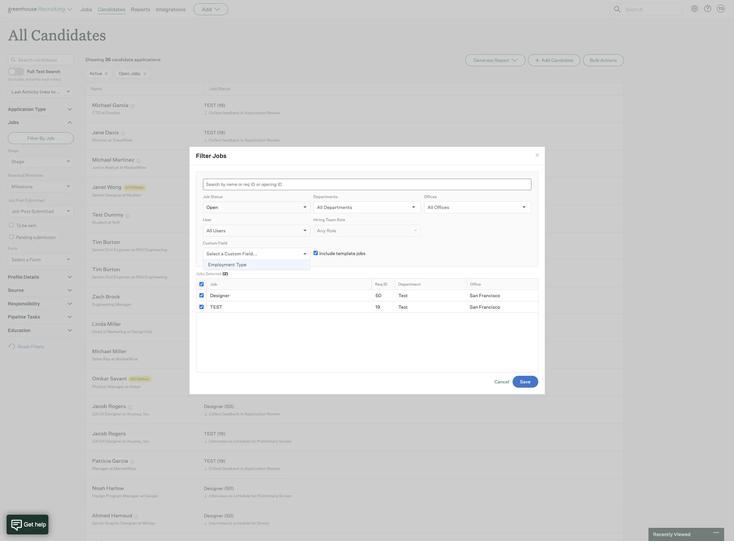 Task type: vqa. For each thing, say whether or not it's contained in the screenshot.
goals
no



Task type: locate. For each thing, give the bounding box(es) containing it.
0 vertical spatial type
[[35, 106, 46, 112]]

1 vertical spatial screen
[[279, 494, 292, 499]]

1 vertical spatial san
[[470, 304, 479, 310]]

form element
[[8, 246, 74, 270]]

feedback up test (19) interviews to schedule for preliminary screen
[[223, 412, 240, 417]]

1 vertical spatial interviews
[[209, 494, 228, 499]]

miller for michael miller
[[113, 348, 126, 355]]

designer inside jacob rogers ux/ui designer at anyway, inc.
[[105, 439, 122, 444]]

davis
[[105, 129, 119, 136]]

tim burton senior civil engineer at rsa engineering for designer
[[92, 239, 167, 252]]

7 collect from the top
[[209, 466, 222, 471]]

test (19) collect feedback in application review for jane davis
[[204, 130, 280, 143]]

engineer down n/a
[[114, 247, 131, 252]]

1 tim burton senior civil engineer at rsa engineering from the top
[[92, 239, 167, 252]]

1 michael from the top
[[92, 102, 112, 109]]

1 tim burton link from the top
[[92, 239, 120, 247]]

add for add
[[202, 6, 212, 13]]

internal for janet wong
[[125, 185, 144, 190]]

1 vertical spatial burton
[[103, 266, 120, 273]]

marketwise down patricia garcia has been in application review for more than 5 days "icon"
[[114, 466, 136, 471]]

be
[[22, 223, 27, 228], [244, 302, 249, 307]]

schedule inside test (19) interview to schedule for holding tank
[[232, 275, 248, 280]]

1 horizontal spatial open
[[207, 205, 218, 210]]

graphic
[[105, 521, 120, 526]]

(19) for engineering manager
[[217, 294, 226, 300]]

reports link
[[131, 6, 151, 13]]

6 collect from the top
[[209, 412, 222, 417]]

jacob rogers ux/ui designer at anyway, inc.
[[92, 431, 150, 444]]

None checkbox
[[199, 282, 204, 287], [199, 305, 204, 309], [199, 282, 204, 287], [199, 305, 204, 309]]

jacob rogers link up ux/ui designer at anyway, inc.
[[92, 403, 126, 411]]

milestone down 'stage' element
[[25, 173, 43, 178]]

interview up open option
[[209, 193, 226, 197]]

open down "job status"
[[207, 205, 218, 210]]

6 in from the top
[[241, 412, 244, 417]]

all
[[8, 25, 28, 44], [317, 205, 323, 210], [428, 205, 434, 210], [207, 228, 212, 233]]

michael inside michael miller sales rep at marketwise
[[92, 348, 112, 355]]

senior down janet at the top left
[[92, 193, 104, 198]]

omkar savant
[[92, 376, 127, 382]]

0 horizontal spatial filter
[[27, 135, 39, 141]]

rogers for jacob rogers
[[108, 403, 126, 410]]

miller down marketing
[[113, 348, 126, 355]]

for for rogers
[[251, 439, 256, 444]]

1 jacob from the top
[[92, 403, 107, 410]]

1 francisco from the top
[[480, 293, 501, 298]]

7 review from the top
[[267, 466, 280, 471]]

5 (50) from the top
[[225, 486, 234, 492]]

test (19) interviews to schedule for preliminary screen
[[204, 431, 292, 444]]

job post submitted up to be sent
[[12, 209, 54, 214]]

sent inside test (19) take home test to be sent
[[250, 302, 258, 307]]

candidates link
[[98, 6, 126, 13]]

1 review from the top
[[267, 110, 280, 115]]

for inside test (19) interview to schedule for holding tank
[[249, 275, 254, 280]]

0 vertical spatial preliminary
[[257, 439, 278, 444]]

1 horizontal spatial sent
[[250, 302, 258, 307]]

req
[[376, 282, 383, 287]]

schedule inside test (19) interviews to schedule for preliminary screen
[[234, 439, 250, 444]]

0 vertical spatial tim burton link
[[92, 239, 120, 247]]

2 screen from the top
[[279, 494, 292, 499]]

type inside option
[[236, 262, 247, 268]]

6 feedback from the top
[[223, 412, 240, 417]]

patricia garcia link
[[92, 458, 128, 466]]

(19)
[[217, 103, 226, 108], [217, 130, 226, 136], [217, 157, 226, 163], [217, 267, 226, 273], [217, 294, 226, 300], [217, 431, 226, 437], [217, 459, 226, 464]]

internal
[[125, 185, 144, 190], [131, 377, 150, 382]]

feedback for jane davis
[[223, 138, 240, 143]]

for inside designer (50) interviews to schedule for preliminary screen
[[251, 494, 256, 499]]

2 vertical spatial michael
[[92, 348, 112, 355]]

5 (19) from the top
[[217, 294, 226, 300]]

schedule inside designer (50) interviews to schedule for preliminary screen
[[234, 494, 250, 499]]

2 feedback from the top
[[223, 138, 240, 143]]

post up to be sent
[[21, 209, 30, 214]]

last activity (new to old) option
[[12, 89, 65, 94]]

1 vertical spatial engineer
[[114, 275, 131, 280]]

custom
[[203, 241, 218, 246], [225, 251, 242, 257]]

None field
[[207, 248, 208, 260]]

none field inside filter jobs dialog
[[207, 248, 208, 260]]

pending submission
[[16, 235, 56, 240]]

0 vertical spatial jacob
[[92, 403, 107, 410]]

design
[[92, 494, 105, 499]]

2 test (19) collect feedback in application review from the top
[[204, 130, 280, 143]]

open for open jobs
[[119, 71, 130, 76]]

a down field at the left
[[221, 251, 224, 257]]

6 review from the top
[[267, 412, 280, 417]]

to for test (19) interview to schedule for holding tank
[[227, 275, 231, 280]]

departments up team
[[324, 205, 353, 210]]

open
[[119, 71, 130, 76], [207, 205, 218, 210]]

to inside test (19) take home test to be sent
[[240, 302, 244, 307]]

be right to
[[22, 223, 27, 228]]

2 jacob rogers link from the top
[[92, 431, 126, 438]]

6 (50) from the top
[[225, 513, 234, 519]]

open inside filter jobs dialog
[[207, 205, 218, 210]]

test for manager at marketwise
[[204, 459, 216, 464]]

1 rogers from the top
[[108, 403, 126, 410]]

1 collect feedback in application review link from the top
[[203, 110, 282, 116]]

designer inside filter jobs dialog
[[210, 293, 230, 298]]

0 vertical spatial francisco
[[480, 293, 501, 298]]

manager right 'program'
[[123, 494, 139, 499]]

(2)
[[223, 271, 228, 276]]

role right team
[[337, 217, 346, 222]]

candidates down 'jobs' link
[[31, 25, 106, 44]]

feedback down filter jobs at left
[[223, 165, 240, 170]]

interviews inside designer (50) interviews to schedule for preliminary screen
[[209, 494, 228, 499]]

jacob rogers has been in application review for more than 5 days image
[[127, 406, 133, 410]]

Pending submission checkbox
[[9, 235, 14, 239]]

7 in from the top
[[241, 466, 244, 471]]

screen for noah harlow
[[279, 494, 292, 499]]

to inside test (19) interview to schedule for holding tank
[[227, 275, 231, 280]]

a inside filter jobs dialog
[[221, 251, 224, 257]]

1 vertical spatial san francisco
[[470, 304, 501, 310]]

0 vertical spatial interviews to schedule for preliminary screen link
[[203, 438, 294, 445]]

text
[[36, 69, 45, 74]]

last activity (new to old)
[[12, 89, 65, 94]]

2 francisco from the top
[[480, 304, 501, 310]]

1 designer (50) collect feedback in application review from the top
[[204, 212, 280, 225]]

stage element
[[8, 147, 74, 172]]

type down last activity (new to old)
[[35, 106, 46, 112]]

to for test (19) interviews to schedule for preliminary screen
[[229, 439, 233, 444]]

None checkbox
[[199, 294, 204, 298]]

add
[[202, 6, 212, 13], [542, 57, 551, 63]]

a for form
[[26, 257, 29, 262]]

pipeline tasks
[[8, 314, 40, 320]]

1 feedback from the top
[[223, 110, 240, 115]]

1 horizontal spatial be
[[244, 302, 249, 307]]

ahmed hamoud link
[[92, 513, 132, 520]]

1 test (19) collect feedback in application review from the top
[[204, 103, 280, 115]]

omkar
[[92, 376, 109, 382]]

3 michael from the top
[[92, 348, 112, 355]]

tim burton senior civil engineer at rsa engineering up "brock"
[[92, 266, 167, 280]]

milestone down reached milestone
[[12, 184, 33, 189]]

3 feedback from the top
[[223, 165, 240, 170]]

application for michael garcia
[[245, 110, 266, 115]]

internal up adept
[[131, 377, 150, 382]]

cto
[[92, 110, 101, 115]]

jacob up patricia
[[92, 431, 107, 437]]

engineering inside zach brock engineering manager
[[92, 302, 115, 307]]

2 tim from the top
[[92, 266, 102, 273]]

miller up marketing
[[107, 321, 121, 328]]

0 vertical spatial offices
[[424, 194, 437, 199]]

travelnow
[[113, 138, 132, 143]]

role right any
[[327, 228, 337, 233]]

inc. inside jacob rogers ux/ui designer at anyway, inc.
[[143, 439, 150, 444]]

1 vertical spatial role
[[327, 228, 337, 233]]

michael martinez has been in application review for more than 5 days image
[[136, 159, 142, 163]]

n/a
[[112, 220, 120, 225]]

0 vertical spatial sent
[[28, 223, 37, 228]]

profile details
[[8, 274, 39, 280]]

rogers inside jacob rogers ux/ui designer at anyway, inc.
[[108, 431, 126, 437]]

1 anyway, from the top
[[127, 412, 143, 417]]

3 collect feedback in application review link from the top
[[203, 164, 282, 171]]

for inside test (19) interviews to schedule for preliminary screen
[[251, 439, 256, 444]]

feedback down field at the left
[[223, 247, 240, 252]]

2 vertical spatial designer (50) collect feedback in application review
[[204, 404, 280, 417]]

open down showing 36 candidate applications
[[119, 71, 130, 76]]

1 vertical spatial open
[[207, 205, 218, 210]]

tim burton link
[[92, 239, 120, 247], [92, 266, 120, 274]]

0 vertical spatial anyway,
[[127, 412, 143, 417]]

2 review from the top
[[267, 138, 280, 143]]

2 engineer from the top
[[114, 275, 131, 280]]

civil up "brock"
[[105, 275, 113, 280]]

miller inside michael miller sales rep at marketwise
[[113, 348, 126, 355]]

sent down the holding
[[250, 302, 258, 307]]

collect feedback in application review link for test dummy
[[203, 219, 282, 226]]

test inside test (19) interview to schedule for holding tank
[[204, 267, 216, 273]]

1 vertical spatial engineering
[[145, 275, 167, 280]]

2 vertical spatial marketwise
[[114, 466, 136, 471]]

offices
[[424, 194, 437, 199], [435, 205, 450, 210]]

test for senior civil engineer at rsa engineering
[[204, 267, 216, 273]]

0 vertical spatial open
[[119, 71, 130, 76]]

designer (50) collect feedback in application review for test dummy
[[204, 212, 280, 225]]

1 san from the top
[[470, 293, 479, 298]]

1 rsa from the top
[[136, 247, 144, 252]]

5 review from the top
[[267, 247, 280, 252]]

select inside filter jobs dialog
[[207, 251, 220, 257]]

3 designer (50) collect feedback in application review from the top
[[204, 404, 280, 417]]

miller inside linda miller head of marketing at designhub
[[107, 321, 121, 328]]

miller for linda miller
[[107, 321, 121, 328]]

1 burton from the top
[[103, 239, 120, 246]]

2 tim burton link from the top
[[92, 266, 120, 274]]

1 (50) from the top
[[225, 185, 234, 190]]

senior down student
[[92, 247, 104, 252]]

form up details
[[30, 257, 41, 262]]

burton for test
[[103, 266, 120, 273]]

1 vertical spatial type
[[236, 262, 247, 268]]

1 ux/ui from the top
[[92, 412, 104, 417]]

to inside designer (50) interviews to schedule for preliminary screen
[[229, 494, 233, 499]]

1 engineer from the top
[[114, 247, 131, 252]]

integrations
[[156, 6, 186, 13]]

feedback down "job/status"
[[223, 110, 240, 115]]

0 vertical spatial civil
[[105, 247, 113, 252]]

submitted down reached milestone element on the left top of page
[[25, 198, 44, 203]]

to
[[51, 89, 56, 94], [227, 193, 231, 197], [227, 275, 231, 280], [240, 302, 244, 307], [229, 439, 233, 444], [229, 494, 233, 499], [229, 521, 233, 526]]

1 vertical spatial rsa
[[136, 275, 144, 280]]

filters
[[31, 344, 44, 350]]

7 collect feedback in application review link from the top
[[203, 466, 282, 472]]

full text search (includes resumes and notes)
[[8, 69, 61, 82]]

0 vertical spatial miller
[[107, 321, 121, 328]]

a up profile details in the bottom of the page
[[26, 257, 29, 262]]

select for select a form
[[12, 257, 25, 262]]

test inside test (19) take home test to be sent
[[231, 302, 239, 307]]

0 horizontal spatial a
[[26, 257, 29, 262]]

3 test (19) collect feedback in application review from the top
[[204, 157, 280, 170]]

1 vertical spatial tim burton senior civil engineer at rsa engineering
[[92, 266, 167, 280]]

collect for test dummy
[[209, 220, 222, 225]]

select
[[207, 251, 220, 257], [12, 257, 25, 262]]

1 vertical spatial sent
[[250, 302, 258, 307]]

1 horizontal spatial add
[[542, 57, 551, 63]]

(50) inside designer (50) interview to schedule for technical interview
[[225, 185, 234, 190]]

2 (50) from the top
[[225, 212, 234, 218]]

interviews inside test (19) interviews to schedule for preliminary screen
[[209, 439, 228, 444]]

1 horizontal spatial type
[[236, 262, 247, 268]]

filter for filter by job
[[27, 135, 39, 141]]

1 vertical spatial miller
[[113, 348, 126, 355]]

2 (19) from the top
[[217, 130, 226, 136]]

2 interviews from the top
[[209, 494, 228, 499]]

in for jacob rogers
[[241, 412, 244, 417]]

test inside test (19) interviews to schedule for preliminary screen
[[204, 431, 216, 437]]

Search candidates field
[[8, 54, 74, 65]]

manager
[[116, 302, 132, 307], [108, 384, 124, 389], [92, 466, 109, 471], [123, 494, 139, 499]]

1 vertical spatial interviews to schedule for preliminary screen link
[[203, 493, 294, 499]]

0 vertical spatial engineer
[[114, 247, 131, 252]]

4 collect feedback in application review link from the top
[[203, 219, 282, 226]]

departments up all departments
[[314, 194, 338, 199]]

1 vertical spatial custom
[[225, 251, 242, 257]]

1 vertical spatial civil
[[105, 275, 113, 280]]

a inside the form element
[[26, 257, 29, 262]]

(19) inside test (19) interview to schedule for holding tank
[[217, 267, 226, 273]]

review for michael garcia
[[267, 110, 280, 115]]

greenhouse recruiting image
[[8, 5, 67, 13]]

wong
[[107, 184, 122, 191]]

type for application type
[[35, 106, 46, 112]]

4 (50) from the top
[[225, 404, 234, 410]]

configure image
[[692, 5, 699, 13]]

garcia for patricia garcia
[[112, 458, 128, 465]]

(50) for janet wong
[[225, 185, 234, 190]]

internal up modern
[[125, 185, 144, 190]]

2 collect from the top
[[209, 138, 222, 143]]

filter inside button
[[27, 135, 39, 141]]

candidate reports are now available! apply filters and select "view in app" element
[[466, 54, 526, 66]]

to inside test (19) interviews to schedule for preliminary screen
[[229, 439, 233, 444]]

3 interviews from the top
[[209, 521, 228, 526]]

4 collect from the top
[[209, 220, 222, 225]]

1 screen from the top
[[279, 439, 292, 444]]

engineering for designer (50)
[[145, 247, 167, 252]]

designer (50) collect feedback in application review down interview to schedule for technical interview link
[[204, 212, 280, 225]]

1 collect from the top
[[209, 110, 222, 115]]

4 in from the top
[[241, 220, 244, 225]]

milestone
[[25, 173, 43, 178], [12, 184, 33, 189]]

michael up junior
[[92, 157, 112, 163]]

field...
[[243, 251, 258, 257]]

resumes
[[25, 77, 41, 82]]

garcia up foodies
[[113, 102, 129, 109]]

0 vertical spatial rsa
[[136, 247, 144, 252]]

tim up zach
[[92, 266, 102, 273]]

to for designer (50) interviews to schedule for onsite
[[229, 521, 233, 526]]

civil for designer (50)
[[105, 247, 113, 252]]

filter inside dialog
[[196, 152, 211, 159]]

application for michael martinez
[[245, 165, 266, 170]]

3 collect from the top
[[209, 165, 222, 170]]

0 vertical spatial garcia
[[113, 102, 129, 109]]

designer inside designer (50) interviews to schedule for preliminary screen
[[204, 486, 224, 492]]

custom up employment type
[[225, 251, 242, 257]]

2 burton from the top
[[103, 266, 120, 273]]

designer (50) collect feedback in application review up test (19) interviews to schedule for preliminary screen
[[204, 404, 280, 417]]

interviews for noah harlow
[[209, 494, 228, 499]]

0 vertical spatial add
[[202, 6, 212, 13]]

feedback up designer (50) interviews to schedule for preliminary screen
[[223, 466, 240, 471]]

be right the home at the bottom left of page
[[244, 302, 249, 307]]

screen
[[279, 439, 292, 444], [279, 494, 292, 499]]

viewed
[[675, 532, 691, 538]]

type up interview to schedule for holding tank link
[[236, 262, 247, 268]]

submitted up to be sent
[[31, 209, 54, 214]]

rogers down ux/ui designer at anyway, inc.
[[108, 431, 126, 437]]

1 horizontal spatial form
[[30, 257, 41, 262]]

1 vertical spatial add
[[542, 57, 551, 63]]

add candidate
[[542, 57, 574, 63]]

1 in from the top
[[241, 110, 244, 115]]

departments
[[314, 194, 338, 199], [324, 205, 353, 210]]

preliminary inside test (19) interviews to schedule for preliminary screen
[[257, 439, 278, 444]]

ahmed hamoud
[[92, 513, 132, 519]]

ahmed hamoud has been in onsite for more than 21 days image
[[134, 515, 140, 519]]

3 in from the top
[[241, 165, 244, 170]]

3 senior from the top
[[92, 275, 104, 280]]

type
[[35, 106, 46, 112], [236, 262, 247, 268]]

2 collect feedback in application review link from the top
[[203, 137, 282, 143]]

schedule for harlow
[[234, 494, 250, 499]]

jacob down 'product'
[[92, 403, 107, 410]]

1 jacob rogers link from the top
[[92, 403, 126, 411]]

0 vertical spatial interviews
[[209, 439, 228, 444]]

omkar savant link
[[92, 376, 127, 383]]

1 vertical spatial internal
[[131, 377, 150, 382]]

jacob inside jacob rogers ux/ui designer at anyway, inc.
[[92, 431, 107, 437]]

test inside test (19) take home test to be sent
[[204, 294, 216, 300]]

job post submitted down reached milestone element on the left top of page
[[8, 198, 44, 203]]

4 (19) from the top
[[217, 267, 226, 273]]

0 horizontal spatial custom
[[203, 241, 218, 246]]

preliminary inside designer (50) interviews to schedule for preliminary screen
[[257, 494, 278, 499]]

select inside the form element
[[12, 257, 25, 262]]

7 feedback from the top
[[223, 466, 240, 471]]

senior designer at modern
[[92, 193, 142, 198]]

0 vertical spatial designer (50) collect feedback in application review
[[204, 212, 280, 225]]

0 vertical spatial screen
[[279, 439, 292, 444]]

to for designer (50) interviews to schedule for preliminary screen
[[229, 494, 233, 499]]

to inside designer (50) interviews to schedule for onsite
[[229, 521, 233, 526]]

form
[[8, 246, 18, 251], [30, 257, 41, 262]]

1 interviews from the top
[[209, 439, 228, 444]]

all offices
[[428, 205, 450, 210]]

2 rogers from the top
[[108, 431, 126, 437]]

1 interviews to schedule for preliminary screen link from the top
[[203, 438, 294, 445]]

candidates right 'jobs' link
[[98, 6, 126, 13]]

tim burton senior civil engineer at rsa engineering down n/a
[[92, 239, 167, 252]]

interviews inside designer (50) interviews to schedule for onsite
[[209, 521, 228, 526]]

candidate
[[552, 57, 574, 63]]

3 (19) from the top
[[217, 157, 226, 163]]

interview right technical in the top of the page
[[274, 193, 291, 197]]

full
[[27, 69, 35, 74]]

td
[[719, 6, 724, 11]]

filter by job button
[[8, 132, 74, 144]]

1 horizontal spatial a
[[221, 251, 224, 257]]

garcia for michael garcia
[[113, 102, 129, 109]]

screen for jacob rogers
[[279, 439, 292, 444]]

burton down n/a
[[103, 239, 120, 246]]

2 interviews to schedule for preliminary screen link from the top
[[203, 493, 294, 499]]

civil down student at n/a
[[105, 247, 113, 252]]

generate report
[[474, 57, 510, 63]]

0 vertical spatial rogers
[[108, 403, 126, 410]]

to for last activity (new to old)
[[51, 89, 56, 94]]

application for patricia garcia
[[245, 466, 266, 471]]

1 vertical spatial anyway,
[[127, 439, 143, 444]]

select down custom field
[[207, 251, 220, 257]]

tim burton link down student at n/a
[[92, 239, 120, 247]]

(19) for senior civil engineer at rsa engineering
[[217, 267, 226, 273]]

preliminary for noah harlow
[[257, 494, 278, 499]]

product
[[92, 384, 107, 389]]

in for jane davis
[[241, 138, 244, 143]]

patricia
[[92, 458, 111, 465]]

interview inside test (19) interview to schedule for holding tank
[[209, 275, 226, 280]]

(50) inside designer (50) interviews to schedule for onsite
[[225, 513, 234, 519]]

4 feedback from the top
[[223, 220, 240, 225]]

ux/ui designer at anyway, inc.
[[92, 412, 150, 417]]

7 (19) from the top
[[217, 459, 226, 464]]

(19) for manager at marketwise
[[217, 459, 226, 464]]

selected
[[206, 271, 222, 276]]

collect feedback in application review link for michael martinez
[[203, 164, 282, 171]]

to inside designer (50) interview to schedule for technical interview
[[227, 193, 231, 197]]

open for open
[[207, 205, 218, 210]]

rsa
[[136, 247, 144, 252], [136, 275, 144, 280]]

2 michael from the top
[[92, 157, 112, 163]]

6 collect feedback in application review link from the top
[[203, 411, 282, 417]]

tim down student
[[92, 239, 102, 246]]

4 test (19) collect feedback in application review from the top
[[204, 459, 280, 471]]

0 vertical spatial internal
[[125, 185, 144, 190]]

add candidate link
[[529, 54, 581, 66]]

(19) inside test (19) take home test to be sent
[[217, 294, 226, 300]]

0 horizontal spatial be
[[22, 223, 27, 228]]

screen inside designer (50) interviews to schedule for preliminary screen
[[279, 494, 292, 499]]

2 tim burton senior civil engineer at rsa engineering from the top
[[92, 266, 167, 280]]

sales
[[92, 357, 102, 362]]

test for director at travelnow
[[204, 130, 216, 136]]

engineering for test (19)
[[145, 275, 167, 280]]

2 jacob from the top
[[92, 431, 107, 437]]

1 vertical spatial garcia
[[112, 458, 128, 465]]

employment type list box
[[203, 260, 310, 270]]

employment
[[208, 262, 235, 268]]

(50) for test dummy
[[225, 212, 234, 218]]

collect for michael garcia
[[209, 110, 222, 115]]

anyway, down jacob rogers has been in application review for more than 5 days image
[[127, 412, 143, 417]]

select up "profile"
[[12, 257, 25, 262]]

3 review from the top
[[267, 165, 280, 170]]

application for test dummy
[[245, 220, 266, 225]]

1 vertical spatial post
[[21, 209, 30, 214]]

post
[[16, 198, 24, 203], [21, 209, 30, 214]]

analyst
[[105, 165, 119, 170]]

1 vertical spatial ux/ui
[[92, 439, 104, 444]]

designer (50) collect feedback in application review up employment type
[[204, 240, 280, 252]]

1 preliminary from the top
[[257, 439, 278, 444]]

screen inside test (19) interviews to schedule for preliminary screen
[[279, 439, 292, 444]]

burton for designer
[[103, 239, 120, 246]]

0 vertical spatial form
[[8, 246, 18, 251]]

2 san from the top
[[470, 304, 479, 310]]

0 vertical spatial filter
[[27, 135, 39, 141]]

sent
[[28, 223, 37, 228], [250, 302, 258, 307]]

1 tim from the top
[[92, 239, 102, 246]]

post down reached at top left
[[16, 198, 24, 203]]

sent up pending submission
[[28, 223, 37, 228]]

6 (19) from the top
[[217, 431, 226, 437]]

td button
[[718, 5, 726, 13]]

2 rsa from the top
[[136, 275, 144, 280]]

interview to schedule for technical interview link
[[203, 192, 293, 198]]

showing
[[85, 57, 104, 62]]

ux/ui down jacob rogers at left bottom
[[92, 412, 104, 417]]

0 vertical spatial milestone
[[25, 173, 43, 178]]

(19) inside test (19) interviews to schedule for preliminary screen
[[217, 431, 226, 437]]

0 horizontal spatial type
[[35, 106, 46, 112]]

anyway, up patricia garcia has been in application review for more than 5 days "icon"
[[127, 439, 143, 444]]

burton up "brock"
[[103, 266, 120, 273]]

add inside popup button
[[202, 6, 212, 13]]

feedback for michael garcia
[[223, 110, 240, 115]]

4 review from the top
[[267, 220, 280, 225]]

marketing
[[107, 329, 126, 334]]

0 vertical spatial san
[[470, 293, 479, 298]]

review for test dummy
[[267, 220, 280, 225]]

2 san francisco from the top
[[470, 304, 501, 310]]

(19) for cto at foodies
[[217, 103, 226, 108]]

hiring team role
[[314, 217, 346, 222]]

designer inside designer (50) interview to schedule for technical interview
[[204, 185, 224, 190]]

filter jobs
[[196, 152, 227, 159]]

custom left field at the left
[[203, 241, 218, 246]]

at inside jacob rogers ux/ui designer at anyway, inc.
[[122, 439, 126, 444]]

1 san francisco from the top
[[470, 293, 501, 298]]

michael up cto at foodies
[[92, 102, 112, 109]]

anyway, inside jacob rogers ux/ui designer at anyway, inc.
[[127, 439, 143, 444]]

jacob
[[92, 403, 107, 410], [92, 431, 107, 437]]

form down pending submission option
[[8, 246, 18, 251]]

0 vertical spatial custom
[[203, 241, 218, 246]]

garcia up the 'manager at marketwise'
[[112, 458, 128, 465]]

morley
[[143, 521, 155, 526]]

interview down employment
[[209, 275, 226, 280]]

senior down "ahmed"
[[92, 521, 104, 526]]

job
[[46, 135, 54, 141], [203, 194, 210, 199], [8, 198, 15, 203], [12, 209, 20, 214], [210, 282, 217, 287]]

candidate
[[112, 57, 133, 62]]

0 vertical spatial michael
[[92, 102, 112, 109]]

test dummy has been in application review for more than 5 days image
[[125, 214, 131, 218]]

manager down "brock"
[[116, 302, 132, 307]]

jane davis has been in application review for more than 5 days image
[[120, 132, 126, 136]]

(19) for junior analyst at marketwise
[[217, 157, 226, 163]]

1 vertical spatial filter
[[196, 152, 211, 159]]

0 vertical spatial ux/ui
[[92, 412, 104, 417]]

2 vertical spatial interviews
[[209, 521, 228, 526]]

1 vertical spatial preliminary
[[257, 494, 278, 499]]

marketwise down the michael miller link
[[116, 357, 138, 362]]

take
[[209, 302, 218, 307]]

bulk actions link
[[584, 54, 625, 66]]

0 vertical spatial role
[[337, 217, 346, 222]]

2 civil from the top
[[105, 275, 113, 280]]

michael up sales
[[92, 348, 112, 355]]

0 vertical spatial departments
[[314, 194, 338, 199]]

1 civil from the top
[[105, 247, 113, 252]]

1 vertical spatial be
[[244, 302, 249, 307]]

senior up zach
[[92, 275, 104, 280]]

test inside filter jobs dialog
[[210, 304, 223, 310]]

1 vertical spatial jacob
[[92, 431, 107, 437]]

engineering
[[145, 247, 167, 252], [145, 275, 167, 280], [92, 302, 115, 307]]

feedback up filter jobs at left
[[223, 138, 240, 143]]

tim burton link up zach brock link
[[92, 266, 120, 274]]

0 horizontal spatial open
[[119, 71, 130, 76]]

1 horizontal spatial custom
[[225, 251, 242, 257]]

1 vertical spatial jacob rogers link
[[92, 431, 126, 438]]

1 vertical spatial marketwise
[[116, 357, 138, 362]]

0 vertical spatial be
[[22, 223, 27, 228]]

1 vertical spatial tim burton link
[[92, 266, 120, 274]]

san for 50
[[470, 293, 479, 298]]

0 vertical spatial burton
[[103, 239, 120, 246]]

1 (19) from the top
[[217, 103, 226, 108]]

1 vertical spatial stage
[[12, 159, 24, 164]]

2 in from the top
[[241, 138, 244, 143]]

engineer up "brock"
[[114, 275, 131, 280]]

1 vertical spatial francisco
[[480, 304, 501, 310]]

2 preliminary from the top
[[257, 494, 278, 499]]

to for designer (50) interview to schedule for technical interview
[[227, 193, 231, 197]]

hiring
[[314, 217, 325, 222]]

cto at foodies
[[92, 110, 120, 115]]

job inside button
[[46, 135, 54, 141]]

review for jane davis
[[267, 138, 280, 143]]

san for 19
[[470, 304, 479, 310]]

include
[[320, 251, 336, 256]]

1 horizontal spatial filter
[[196, 152, 211, 159]]

jacob rogers link down ux/ui designer at anyway, inc.
[[92, 431, 126, 438]]

2 vertical spatial engineering
[[92, 302, 115, 307]]

stage
[[8, 148, 19, 153], [12, 159, 24, 164]]

feedback up users on the top left of the page
[[223, 220, 240, 225]]

marketwise down michael martinez has been in application review for more than 5 days image
[[124, 165, 146, 170]]

ux/ui up patricia
[[92, 439, 104, 444]]

0 horizontal spatial select
[[12, 257, 25, 262]]

0 vertical spatial tim burton senior civil engineer at rsa engineering
[[92, 239, 167, 252]]

rogers up ux/ui designer at anyway, inc.
[[108, 403, 126, 410]]

1 vertical spatial tim
[[92, 266, 102, 273]]

all for all departments
[[317, 205, 323, 210]]



Task type: describe. For each thing, give the bounding box(es) containing it.
preliminary for jacob rogers
[[257, 439, 278, 444]]

user
[[203, 217, 212, 222]]

checkmark image
[[11, 69, 16, 74]]

designer inside designer (50) interviews to schedule for onsite
[[204, 513, 224, 519]]

onsite
[[257, 521, 269, 526]]

interviews to schedule for preliminary screen link for rogers
[[203, 438, 294, 445]]

application type
[[8, 106, 46, 112]]

test for junior analyst at marketwise
[[204, 157, 216, 163]]

google
[[145, 494, 158, 499]]

internal for omkar savant
[[131, 377, 150, 382]]

employment type
[[208, 262, 247, 268]]

san francisco for 19
[[470, 304, 501, 310]]

(50) inside designer (50) interviews to schedule for preliminary screen
[[225, 486, 234, 492]]

5 feedback from the top
[[223, 247, 240, 252]]

collect for patricia garcia
[[209, 466, 222, 471]]

id
[[384, 282, 388, 287]]

take home test to be sent link
[[203, 301, 260, 308]]

schedule inside designer (50) interviews to schedule for onsite
[[234, 521, 250, 526]]

employment type option
[[203, 260, 310, 270]]

tim burton link for test
[[92, 266, 120, 274]]

for for harlow
[[251, 494, 256, 499]]

4 senior from the top
[[92, 521, 104, 526]]

feedback for test dummy
[[223, 220, 240, 225]]

zach brock engineering manager
[[92, 294, 132, 307]]

brock
[[106, 294, 120, 300]]

type for employment type
[[236, 262, 247, 268]]

collect feedback in application review link for jane davis
[[203, 137, 282, 143]]

0 horizontal spatial role
[[327, 228, 337, 233]]

job/status
[[209, 86, 231, 91]]

(19) for director at travelnow
[[217, 130, 226, 136]]

collect for jane davis
[[209, 138, 222, 143]]

5 in from the top
[[241, 247, 244, 252]]

for for burton
[[249, 275, 254, 280]]

1 vertical spatial departments
[[324, 205, 353, 210]]

manager down savant
[[108, 384, 124, 389]]

test (19) collect feedback in application review for michael martinez
[[204, 157, 280, 170]]

in for test dummy
[[241, 220, 244, 225]]

michael martinez link
[[92, 157, 135, 164]]

application for jacob rogers
[[245, 412, 266, 417]]

jacob for jacob rogers
[[92, 403, 107, 410]]

custom field
[[203, 241, 228, 246]]

5 collect feedback in application review link from the top
[[203, 247, 282, 253]]

designer (50) interview to schedule for technical interview
[[204, 185, 291, 197]]

francisco for 50
[[480, 293, 501, 298]]

marketwise inside michael miller sales rep at marketwise
[[116, 357, 138, 362]]

jacob rogers
[[92, 403, 126, 410]]

active
[[90, 71, 102, 76]]

in for michael garcia
[[241, 110, 244, 115]]

manager down patricia
[[92, 466, 109, 471]]

0 vertical spatial stage
[[8, 148, 19, 153]]

linda miller link
[[92, 321, 121, 329]]

feedback for jacob rogers
[[223, 412, 240, 417]]

field
[[218, 241, 228, 246]]

jacob for jacob rogers ux/ui designer at anyway, inc.
[[92, 431, 107, 437]]

designer (50) interviews to schedule for onsite
[[204, 513, 269, 526]]

collect feedback in application review link for michael garcia
[[203, 110, 282, 116]]

reset filters button
[[8, 341, 48, 353]]

last
[[12, 89, 21, 94]]

(50) for jacob rogers
[[225, 404, 234, 410]]

patricia garcia has been in application review for more than 5 days image
[[129, 461, 135, 465]]

michael for michael garcia
[[92, 102, 112, 109]]

holding
[[255, 275, 270, 280]]

jane davis link
[[92, 129, 119, 137]]

3 (50) from the top
[[225, 240, 234, 245]]

td button
[[717, 3, 727, 14]]

report
[[495, 57, 510, 63]]

status
[[211, 194, 223, 199]]

submission
[[33, 235, 56, 240]]

review for jacob rogers
[[267, 412, 280, 417]]

0 vertical spatial submitted
[[25, 198, 44, 203]]

filter jobs dialog
[[189, 147, 546, 395]]

(includes
[[8, 77, 25, 82]]

1 vertical spatial candidates
[[31, 25, 106, 44]]

schedule for rogers
[[234, 439, 250, 444]]

michael miller sales rep at marketwise
[[92, 348, 138, 362]]

2 designer (50) collect feedback in application review from the top
[[204, 240, 280, 252]]

patricia garcia
[[92, 458, 128, 465]]

at inside linda miller head of marketing at designhub
[[127, 329, 131, 334]]

(19) for ux/ui designer at anyway, inc.
[[217, 431, 226, 437]]

5 collect from the top
[[209, 247, 222, 252]]

add button
[[194, 3, 228, 15]]

at inside michael miller sales rep at marketwise
[[111, 357, 115, 362]]

36
[[105, 57, 111, 62]]

reset
[[18, 344, 30, 350]]

noah harlow design program manager at google
[[92, 485, 158, 499]]

2 senior from the top
[[92, 247, 104, 252]]

application for jane davis
[[245, 138, 266, 143]]

san francisco for 50
[[470, 293, 501, 298]]

test (19) collect feedback in application review for michael garcia
[[204, 103, 280, 115]]

designer (50) collect feedback in application review for jacob rogers
[[204, 404, 280, 417]]

Include template jobs checkbox
[[314, 251, 318, 255]]

test for ux/ui designer at anyway, inc.
[[204, 431, 216, 437]]

interview for (50)
[[209, 193, 226, 197]]

0 vertical spatial marketwise
[[124, 165, 146, 170]]

rsa for designer (50)
[[136, 247, 144, 252]]

a for custom
[[221, 251, 224, 257]]

for inside designer (50) interviews to schedule for onsite
[[251, 521, 256, 526]]

test (19) interview to schedule for holding tank
[[204, 267, 280, 280]]

pipeline
[[8, 314, 26, 320]]

19
[[376, 304, 381, 310]]

req id
[[376, 282, 388, 287]]

test (19) take home test to be sent
[[204, 294, 258, 307]]

tim for designer
[[92, 239, 102, 246]]

Search text field
[[625, 4, 678, 14]]

interviews for jacob rogers
[[209, 439, 228, 444]]

in for michael martinez
[[241, 165, 244, 170]]

test for engineering manager
[[204, 294, 216, 300]]

0 vertical spatial job post submitted
[[8, 198, 44, 203]]

50
[[376, 293, 382, 298]]

dummy
[[104, 212, 124, 218]]

bulk actions
[[591, 57, 618, 63]]

all for all offices
[[428, 205, 434, 210]]

engineer for designer (50)
[[114, 247, 131, 252]]

test (19) collect feedback in application review for patricia garcia
[[204, 459, 280, 471]]

janet
[[92, 184, 106, 191]]

zach brock link
[[92, 294, 120, 301]]

tim for test
[[92, 266, 102, 273]]

applications
[[134, 57, 161, 62]]

1 senior from the top
[[92, 193, 104, 198]]

old)
[[57, 89, 65, 94]]

harlow
[[107, 485, 124, 492]]

collect feedback in application review link for jacob rogers
[[203, 411, 282, 417]]

review for patricia garcia
[[267, 466, 280, 471]]

jane davis
[[92, 129, 119, 136]]

student
[[92, 220, 107, 225]]

at inside noah harlow design program manager at google
[[140, 494, 144, 499]]

To be sent checkbox
[[9, 223, 14, 227]]

0 horizontal spatial sent
[[28, 223, 37, 228]]

janet wong
[[92, 184, 122, 191]]

all users
[[207, 228, 226, 233]]

1 horizontal spatial role
[[337, 217, 346, 222]]

1 vertical spatial job post submitted
[[12, 209, 54, 214]]

open option
[[207, 205, 218, 210]]

1 vertical spatial form
[[30, 257, 41, 262]]

1 vertical spatial milestone
[[12, 184, 33, 189]]

schedule inside designer (50) interview to schedule for technical interview
[[232, 193, 248, 197]]

responsibility
[[8, 301, 40, 307]]

by
[[40, 135, 45, 141]]

jobs selected (2)
[[196, 271, 228, 276]]

schedule for burton
[[232, 275, 248, 280]]

close image
[[535, 153, 540, 158]]

details
[[24, 274, 39, 280]]

michael for michael martinez
[[92, 157, 112, 163]]

civil for test (19)
[[105, 275, 113, 280]]

review for michael martinez
[[267, 165, 280, 170]]

rsa for test (19)
[[136, 275, 144, 280]]

filter for filter jobs
[[196, 152, 211, 159]]

reached milestone element
[[8, 172, 74, 197]]

ahmed
[[92, 513, 110, 519]]

be inside test (19) take home test to be sent
[[244, 302, 249, 307]]

director
[[92, 138, 107, 143]]

add for add candidate
[[542, 57, 551, 63]]

collect for jacob rogers
[[209, 412, 222, 417]]

engineer for test (19)
[[114, 275, 131, 280]]

tim burton senior civil engineer at rsa engineering for test
[[92, 266, 167, 280]]

0 vertical spatial candidates
[[98, 6, 126, 13]]

martinez
[[113, 157, 135, 163]]

1 vertical spatial submitted
[[31, 209, 54, 214]]

senior graphic designer at morley
[[92, 521, 155, 526]]

of
[[103, 329, 107, 334]]

interviews to schedule for onsite link
[[203, 520, 271, 527]]

janet wong link
[[92, 184, 122, 192]]

jane
[[92, 129, 104, 136]]

job post submitted element
[[8, 197, 74, 222]]

feedback for michael martinez
[[223, 165, 240, 170]]

any
[[317, 228, 326, 233]]

noah harlow link
[[92, 485, 124, 493]]

michael garcia has been in application review for more than 5 days image
[[130, 105, 136, 109]]

generate report button
[[466, 54, 526, 66]]

to be sent
[[16, 223, 37, 228]]

jobs link
[[80, 6, 92, 13]]

manager inside zach brock engineering manager
[[116, 302, 132, 307]]

in for patricia garcia
[[241, 466, 244, 471]]

product manager at adept
[[92, 384, 141, 389]]

rogers for jacob rogers ux/ui designer at anyway, inc.
[[108, 431, 126, 437]]

for inside designer (50) interview to schedule for technical interview
[[249, 193, 254, 197]]

0 vertical spatial post
[[16, 198, 24, 203]]

linda
[[92, 321, 106, 328]]

technical
[[255, 193, 273, 197]]

tank
[[271, 275, 280, 280]]

collect feedback in application review link for patricia garcia
[[203, 466, 282, 472]]

test for cto at foodies
[[204, 103, 216, 108]]

all for all users
[[207, 228, 212, 233]]

reports
[[131, 6, 151, 13]]

ux/ui inside jacob rogers ux/ui designer at anyway, inc.
[[92, 439, 104, 444]]

1 vertical spatial offices
[[435, 205, 450, 210]]

1 inc. from the top
[[143, 412, 150, 417]]

zach
[[92, 294, 105, 300]]

manager inside noah harlow design program manager at google
[[123, 494, 139, 499]]

Search by name or req ID or opening ID field
[[203, 179, 532, 190]]

tim burton link for designer
[[92, 239, 120, 247]]



